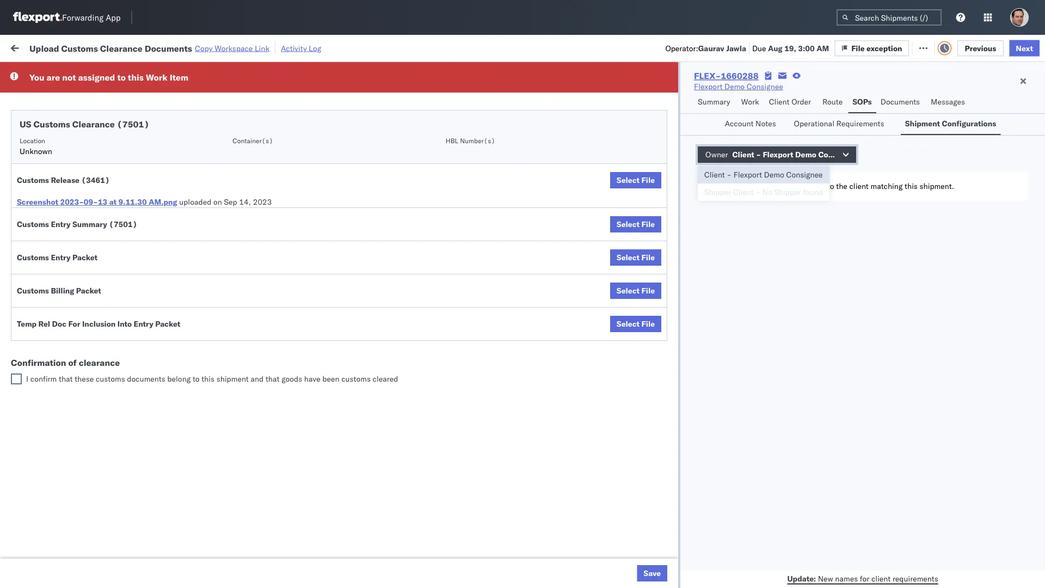 Task type: vqa. For each thing, say whether or not it's contained in the screenshot.
third 11:59 pm pdt, nov 4, 2022 from the bottom
no



Task type: locate. For each thing, give the bounding box(es) containing it.
for right "names"
[[860, 574, 870, 583]]

1 vertical spatial appointment
[[89, 132, 134, 142]]

0 vertical spatial confirm pickup from los angeles, ca button
[[25, 227, 155, 239]]

products
[[450, 85, 481, 94]]

1 vertical spatial no
[[763, 187, 773, 197]]

2 vertical spatial schedule delivery appointment link
[[25, 203, 134, 214]]

2 that from the left
[[266, 374, 280, 384]]

list box containing client - flexport demo consignee
[[698, 166, 830, 201]]

file for customs release (3461)
[[642, 175, 655, 185]]

2 vertical spatial schedule delivery appointment button
[[25, 203, 134, 215]]

: for status
[[78, 68, 80, 76]]

0 vertical spatial entry
[[51, 219, 71, 229]]

3 flex-1911466 from the top
[[639, 396, 695, 406]]

1 vertical spatial confirm
[[25, 252, 53, 261]]

schedule delivery appointment down not
[[25, 84, 134, 94]]

1 horizontal spatial no
[[763, 187, 773, 197]]

1977428 for schedule pickup from los angeles, ca
[[662, 181, 695, 190]]

est, left 21,
[[223, 205, 239, 214]]

appointment for 2:59 am est, feb 17, 2023
[[89, 84, 134, 94]]

schedule down proof
[[25, 324, 57, 333]]

3:30 pm est, feb 17, 2023 up 3:00 pm est, feb 20, 2023 at the top of the page
[[186, 133, 284, 142]]

work,
[[114, 68, 132, 76]]

1 ocean fcl from the top
[[354, 276, 392, 286]]

flex-1919147
[[639, 324, 695, 334]]

pickup up confirm delivery
[[55, 252, 78, 261]]

0 vertical spatial packet
[[72, 253, 98, 262]]

clearance
[[100, 43, 143, 54], [72, 119, 115, 130], [84, 156, 119, 166]]

0 vertical spatial at
[[221, 42, 228, 52]]

on
[[271, 42, 280, 52], [213, 197, 222, 207]]

list box
[[698, 166, 830, 201]]

1 vertical spatial on
[[213, 197, 222, 207]]

entry up confirm delivery
[[51, 253, 71, 262]]

resize handle column header
[[166, 84, 179, 588], [295, 84, 308, 588], [336, 84, 349, 588], [411, 84, 424, 588], [487, 84, 500, 588], [603, 84, 616, 588], [695, 84, 708, 588], [771, 84, 784, 588], [916, 84, 929, 588], [991, 84, 1004, 588], [1026, 84, 1039, 588]]

confirm pickup from los angeles, ca button down 09- in the left of the page
[[25, 227, 155, 239]]

7 schedule from the top
[[25, 348, 57, 357]]

0 vertical spatial for
[[104, 68, 113, 76]]

id
[[635, 89, 642, 97]]

1 horizontal spatial work
[[146, 72, 168, 83]]

schedule for schedule delivery appointment button related to 2:59 am est, feb 17, 2023
[[25, 84, 57, 94]]

flex-2001714 down "digital"
[[639, 133, 695, 142]]

2 confirm pickup from los angeles, ca button from the top
[[25, 251, 155, 263]]

2 flex-2150210 from the top
[[639, 300, 695, 310]]

schedule pickup from los angeles, ca link
[[25, 179, 159, 190], [25, 323, 159, 334], [25, 347, 159, 358], [25, 371, 159, 382]]

1 horizontal spatial are
[[731, 181, 742, 191]]

to right assigned
[[117, 72, 126, 83]]

0 vertical spatial schedule delivery appointment button
[[25, 84, 134, 96]]

pm right 12:00 in the bottom of the page
[[209, 300, 221, 310]]

3 select from the top
[[617, 253, 640, 262]]

0 horizontal spatial client
[[850, 181, 869, 191]]

los
[[103, 103, 115, 112], [103, 180, 115, 190], [98, 228, 110, 237], [98, 252, 110, 261], [103, 324, 115, 333], [103, 348, 115, 357], [103, 372, 115, 381]]

0 vertical spatial this
[[128, 72, 144, 83]]

operational requirements button
[[790, 114, 895, 135]]

0 horizontal spatial honeywell
[[430, 205, 466, 214]]

i
[[26, 374, 28, 384]]

air for 3:30 pm est, feb 17, 2023
[[354, 109, 364, 118]]

at left the "risk"
[[221, 42, 228, 52]]

schedule pickup from los angeles, ca button up these
[[25, 347, 159, 359]]

shipper left found
[[775, 187, 802, 197]]

0 vertical spatial confirm pickup from los angeles, ca link
[[25, 227, 155, 238]]

customs up confirm delivery
[[17, 253, 49, 262]]

otter left name
[[430, 85, 448, 94]]

customs up release at the top of the page
[[52, 156, 82, 166]]

2023-
[[60, 197, 84, 207]]

3 schedule pickup from los angeles, ca button from the top
[[25, 371, 159, 383]]

1 vertical spatial for
[[860, 574, 870, 583]]

ocean for otter products - test account
[[354, 85, 377, 94]]

work button
[[737, 92, 765, 113]]

2 vertical spatial to
[[193, 374, 200, 384]]

pickup for confirm pickup from los angeles, ca button associated with flex-1911408
[[55, 228, 78, 237]]

honeywell
[[430, 205, 466, 214], [505, 205, 541, 214]]

otter left products,
[[505, 85, 523, 94]]

previous
[[965, 43, 997, 53]]

2 vertical spatial documents
[[121, 156, 161, 166]]

confirm pickup from los angeles, ca down 09- in the left of the page
[[25, 228, 155, 237]]

2 mawb1234 from the top
[[789, 133, 832, 142]]

5 schedule from the top
[[25, 204, 57, 214]]

0 horizontal spatial demo
[[725, 82, 745, 91]]

customs entry summary (7501)
[[17, 219, 137, 229]]

2 ocean from the top
[[354, 205, 377, 214]]

2 air from the top
[[354, 157, 364, 166]]

numbers
[[829, 89, 856, 97], [714, 93, 741, 102]]

schedule pickup from los angeles, ca link for 3rd schedule pickup from los angeles, ca button
[[25, 371, 159, 382]]

1 vertical spatial 2097290
[[662, 468, 695, 478]]

air
[[354, 109, 364, 118], [354, 157, 364, 166], [354, 300, 364, 310]]

resize handle column header for workitem
[[166, 84, 179, 588]]

products,
[[525, 85, 558, 94]]

pm for schedule pickup from los angeles international airport
[[204, 109, 216, 118]]

pickup up 2023-
[[59, 180, 83, 190]]

on left sep
[[213, 197, 222, 207]]

2023 down "187 on track"
[[266, 85, 285, 94]]

2 honeywell - test account from the left
[[505, 205, 595, 214]]

confirm pickup from los angeles, ca for flex-1911408
[[25, 228, 155, 237]]

3 schedule delivery appointment from the top
[[25, 204, 134, 214]]

0 vertical spatial fcl
[[379, 276, 392, 286]]

am for 2:59 am est, mar 3, 2023
[[204, 372, 217, 382]]

flex-1988285 button
[[621, 82, 697, 97], [621, 82, 697, 97]]

select
[[617, 175, 640, 185], [617, 219, 640, 229], [617, 253, 640, 262], [617, 286, 640, 295], [617, 319, 640, 329]]

2150210
[[662, 157, 695, 166], [662, 300, 695, 310]]

select file button for customs entry packet
[[610, 249, 662, 266]]

2 vertical spatial flex-1977428
[[639, 252, 695, 262]]

hbl number(s)
[[446, 136, 495, 145]]

0 vertical spatial ocean fcl
[[354, 276, 392, 286]]

1 schedule pickup from los angeles, ca link from the top
[[25, 179, 159, 190]]

from down 09- in the left of the page
[[80, 228, 96, 237]]

0 vertical spatial of
[[72, 300, 79, 309]]

no right snoozed
[[255, 68, 264, 76]]

flex-1988285
[[639, 85, 695, 94]]

pickup up customs entry packet
[[55, 228, 78, 237]]

feb left 20, at the left top
[[236, 157, 250, 166]]

1 vertical spatial 3:30 pm est, feb 17, 2023
[[186, 133, 284, 142]]

resize handle column header for mode
[[411, 84, 424, 588]]

schedule delivery appointment button for 2:59 am est, feb 17, 2023
[[25, 84, 134, 96]]

2 vertical spatial 1977428
[[662, 252, 695, 262]]

feb down 3:00 am est, feb 25, 2023
[[241, 300, 255, 310]]

1 flex-2150210 from the top
[[639, 157, 695, 166]]

4 select file button from the top
[[610, 283, 662, 299]]

1 flex-1977428 from the top
[[639, 181, 695, 190]]

1 horizontal spatial otter
[[505, 85, 523, 94]]

that down confirmation of clearance at the left
[[59, 374, 73, 384]]

4 2060357 from the top
[[662, 564, 695, 574]]

release
[[51, 175, 80, 185]]

customs down screenshot
[[17, 219, 49, 229]]

digital
[[629, 109, 651, 118]]

1 vertical spatial client
[[872, 574, 891, 583]]

no down client - flexport demo consignee
[[763, 187, 773, 197]]

confirm pickup from los angeles, ca link
[[25, 227, 155, 238], [25, 251, 155, 262]]

are for there
[[731, 181, 742, 191]]

2023 up container(s)
[[265, 109, 284, 118]]

0 horizontal spatial at
[[109, 197, 117, 207]]

3:00 up 12:00 in the bottom of the page
[[186, 276, 203, 286]]

3 ocean from the top
[[354, 276, 377, 286]]

customs up status
[[61, 43, 98, 54]]

0 horizontal spatial for
[[104, 68, 113, 76]]

upload up by:
[[29, 43, 59, 54]]

3 select file from the top
[[617, 253, 655, 262]]

2 horizontal spatial to
[[828, 181, 835, 191]]

0 vertical spatial appointment
[[89, 84, 134, 94]]

0 vertical spatial are
[[47, 72, 60, 83]]

pickup down upload proof of delivery button
[[59, 324, 83, 333]]

documents for upload customs clearance documents
[[121, 156, 161, 166]]

workspace
[[215, 43, 253, 53]]

numbers inside the mbl/mawb numbers button
[[829, 89, 856, 97]]

resize handle column header for deadline
[[295, 84, 308, 588]]

1 vertical spatial 3:00
[[186, 157, 203, 166]]

ocean lcl for honeywell
[[354, 205, 392, 214]]

1 vertical spatial entry
[[51, 253, 71, 262]]

1 vertical spatial packet
[[76, 286, 101, 295]]

from right for
[[85, 324, 101, 333]]

appointment down (3461)
[[89, 204, 134, 214]]

1 vertical spatial maeu1234567
[[714, 204, 769, 214]]

(7501) for us customs clearance (7501)
[[117, 119, 149, 130]]

upload up rel
[[25, 300, 50, 309]]

flex-2001714 down flex id button on the right top of page
[[639, 109, 695, 118]]

Search Work text field
[[680, 39, 799, 55]]

0 vertical spatial (7501)
[[117, 119, 149, 130]]

2 ocean lcl from the top
[[354, 205, 392, 214]]

1 vertical spatial 1977428
[[662, 205, 695, 214]]

this left shipment
[[202, 374, 215, 384]]

1 fcl from the top
[[379, 276, 392, 286]]

confirm up customs entry packet
[[25, 228, 53, 237]]

None checkbox
[[11, 374, 22, 385]]

am for 3:00 am est, feb 25, 2023
[[204, 276, 217, 286]]

3 schedule pickup from los angeles, ca from the top
[[25, 348, 159, 357]]

entry right into
[[134, 319, 153, 329]]

0 vertical spatial schedule pickup from los angeles, ca button
[[25, 179, 159, 191]]

customs inside button
[[52, 156, 82, 166]]

us
[[20, 119, 31, 130]]

packet up upload proof of delivery
[[76, 286, 101, 295]]

0 vertical spatial upload
[[29, 43, 59, 54]]

mawb1234
[[789, 109, 832, 118], [789, 133, 832, 142]]

est, for schedule pickup from los angeles, ca link corresponding to 3rd schedule pickup from los angeles, ca button
[[219, 372, 235, 382]]

2097290
[[662, 444, 695, 454], [662, 468, 695, 478]]

6 resize handle column header from the left
[[603, 84, 616, 588]]

file for customs billing packet
[[642, 286, 655, 295]]

1 air from the top
[[354, 109, 364, 118]]

appointment down you are not assigned to this work item
[[89, 84, 134, 94]]

3 flex-1977428 from the top
[[639, 252, 695, 262]]

cleared
[[373, 374, 398, 384]]

schedule up screenshot
[[25, 180, 57, 190]]

: for snoozed
[[251, 68, 253, 76]]

schedule delivery appointment link down us customs clearance (7501)
[[25, 132, 134, 142]]

summary
[[698, 97, 731, 106], [72, 219, 107, 229]]

2 vertical spatial upload
[[25, 300, 50, 309]]

file exception
[[860, 42, 911, 52], [852, 43, 903, 53]]

upload for upload customs clearance documents copy workspace link
[[29, 43, 59, 54]]

017482927423
[[789, 157, 846, 166]]

0 vertical spatial mawb1234
[[789, 109, 832, 118]]

that right and
[[266, 374, 280, 384]]

2 horizontal spatial demo
[[796, 150, 817, 159]]

0 vertical spatial 3:30
[[186, 109, 203, 118]]

5 select from the top
[[617, 319, 640, 329]]

pm for schedule delivery appointment
[[209, 205, 221, 214]]

progress
[[170, 68, 197, 76]]

from for 2nd schedule pickup from los angeles, ca button from the bottom of the page
[[85, 348, 101, 357]]

delivery up customs entry summary (7501)
[[59, 204, 87, 214]]

air for 3:00 pm est, feb 20, 2023
[[354, 157, 364, 166]]

flex-1977428 for confirm pickup from los angeles, ca
[[639, 252, 695, 262]]

0 vertical spatial lcl
[[379, 85, 392, 94]]

next
[[1016, 43, 1034, 53]]

nyku9743990
[[714, 84, 768, 94]]

schedule delivery appointment link down not
[[25, 84, 134, 94]]

1 vertical spatial 3:30
[[186, 133, 203, 142]]

have
[[304, 374, 321, 384]]

2023
[[266, 85, 285, 94], [265, 109, 284, 118], [265, 133, 284, 142], [265, 157, 284, 166], [253, 197, 272, 207], [270, 205, 289, 214], [266, 276, 285, 286], [270, 300, 289, 310], [262, 372, 281, 382]]

this
[[128, 72, 144, 83], [905, 181, 918, 191], [202, 374, 215, 384]]

0 vertical spatial 25,
[[252, 276, 264, 286]]

2 lcl from the top
[[379, 205, 392, 214]]

schedule inside the schedule pickup from los angeles international airport
[[25, 103, 57, 112]]

1 horizontal spatial at
[[221, 42, 228, 52]]

pickup for third schedule pickup from los angeles, ca button from the bottom
[[59, 180, 83, 190]]

flex-1911466
[[639, 348, 695, 358], [639, 372, 695, 382], [639, 396, 695, 406], [639, 420, 695, 430]]

1 select from the top
[[617, 175, 640, 185]]

3 resize handle column header from the left
[[336, 84, 349, 588]]

4 resize handle column header from the left
[[411, 84, 424, 588]]

1 horizontal spatial :
[[251, 68, 253, 76]]

for for names
[[860, 574, 870, 583]]

from down clearance
[[85, 372, 101, 381]]

flexport up summary button
[[694, 82, 723, 91]]

feb up 12:00 pm est, feb 25, 2023
[[237, 276, 251, 286]]

pickup for 3rd schedule pickup from los angeles, ca button
[[59, 372, 83, 381]]

packet right into
[[155, 319, 180, 329]]

5 select file button from the top
[[610, 316, 662, 332]]

3 select file button from the top
[[610, 249, 662, 266]]

0 vertical spatial clearance
[[100, 43, 143, 54]]

upload for upload proof of delivery
[[25, 300, 50, 309]]

schedule pickup from los angeles international airport button
[[25, 102, 165, 125]]

2 vertical spatial schedule delivery appointment
[[25, 204, 134, 214]]

2 3:30 pm est, feb 17, 2023 from the top
[[186, 133, 284, 142]]

0 vertical spatial 2097290
[[662, 444, 695, 454]]

1 vertical spatial ocean fcl
[[354, 372, 392, 382]]

2 confirm pickup from los angeles, ca from the top
[[25, 252, 155, 261]]

from up airport on the top of the page
[[85, 103, 101, 112]]

est, for upload customs clearance documents link
[[218, 157, 235, 166]]

confirm pickup from los angeles, ca link for flex-1977428
[[25, 251, 155, 262]]

flex-2060357 button
[[621, 489, 697, 505], [621, 489, 697, 505], [621, 513, 697, 529], [621, 513, 697, 529], [621, 537, 697, 553], [621, 537, 697, 553], [621, 561, 697, 577], [621, 561, 697, 577]]

belong
[[167, 374, 191, 384]]

0 vertical spatial client
[[850, 181, 869, 191]]

ca for schedule pickup from los angeles, ca link corresponding to 3rd schedule pickup from los angeles, ca button
[[149, 372, 159, 381]]

5 select file from the top
[[617, 319, 655, 329]]

batch action button
[[968, 39, 1039, 55]]

message
[[146, 42, 176, 52]]

schedule delivery appointment button for 10:30 pm est, feb 21, 2023
[[25, 203, 134, 215]]

ocean for bookings test consignee
[[354, 276, 377, 286]]

sep
[[224, 197, 237, 207]]

1 vertical spatial mawb1234
[[789, 133, 832, 142]]

angeles
[[117, 103, 144, 112]]

1 vertical spatial confirm pickup from los angeles, ca link
[[25, 251, 155, 262]]

confirm
[[25, 228, 53, 237], [25, 252, 53, 261], [25, 276, 53, 285]]

0 vertical spatial 1977428
[[662, 181, 695, 190]]

save button
[[637, 565, 668, 582]]

los down customs entry summary (7501)
[[98, 252, 110, 261]]

schedule for 2nd schedule pickup from los angeles, ca button from the bottom of the page
[[25, 348, 57, 357]]

0 vertical spatial confirm
[[25, 228, 53, 237]]

4 schedule pickup from los angeles, ca link from the top
[[25, 371, 159, 382]]

clearance for upload customs clearance documents
[[84, 156, 119, 166]]

procedures
[[754, 181, 793, 191]]

(7501) down angeles
[[117, 119, 149, 130]]

4 schedule from the top
[[25, 180, 57, 190]]

3:00 for bookings test consignee
[[186, 276, 203, 286]]

2 schedule delivery appointment from the top
[[25, 132, 134, 142]]

the
[[837, 181, 848, 191]]

25, up 12:00 pm est, feb 25, 2023
[[252, 276, 264, 286]]

to
[[117, 72, 126, 83], [828, 181, 835, 191], [193, 374, 200, 384]]

new
[[818, 574, 834, 583]]

assigned
[[78, 72, 115, 83]]

0 vertical spatial flex-1977428
[[639, 181, 695, 190]]

1 vertical spatial 2:59
[[186, 372, 203, 382]]

2 select file from the top
[[617, 219, 655, 229]]

schedule delivery appointment button down not
[[25, 84, 134, 96]]

schedule delivery appointment link for 2:59 am est, feb 17, 2023
[[25, 84, 134, 94]]

delivery inside the confirm delivery link
[[55, 276, 83, 285]]

flex-1660288 link
[[694, 70, 759, 81]]

schedule up unknown on the left top
[[25, 132, 57, 142]]

7 resize handle column header from the left
[[695, 84, 708, 588]]

0 vertical spatial 1911408
[[662, 228, 695, 238]]

are left not
[[47, 72, 60, 83]]

copy workspace link button
[[195, 43, 270, 53]]

17, for air
[[252, 109, 264, 118]]

flex-2060357
[[639, 492, 695, 502], [639, 516, 695, 526], [639, 540, 695, 550], [639, 564, 695, 574]]

8 schedule from the top
[[25, 372, 57, 381]]

flexport
[[694, 82, 723, 91], [763, 150, 794, 159], [734, 170, 763, 179]]

confirm pickup from los angeles, ca link down 09- in the left of the page
[[25, 227, 155, 238]]

consignee inside consignee button
[[505, 89, 536, 97]]

2 confirm from the top
[[25, 252, 53, 261]]

client left "requirements"
[[872, 574, 891, 583]]

2 flex-1911408 from the top
[[639, 276, 695, 286]]

0 vertical spatial no
[[255, 68, 264, 76]]

from inside the schedule pickup from los angeles international airport
[[85, 103, 101, 112]]

i confirm that these customs documents belong to this shipment and that goods have been customs cleared
[[26, 374, 398, 384]]

1 schedule pickup from los angeles, ca from the top
[[25, 180, 159, 190]]

1 vertical spatial clearance
[[72, 119, 115, 130]]

work left item
[[146, 72, 168, 83]]

1 vertical spatial lcl
[[379, 205, 392, 214]]

select file button for customs release (3461)
[[610, 172, 662, 188]]

delivery down not
[[59, 84, 87, 94]]

1 vertical spatial flex-2097290
[[639, 468, 695, 478]]

1 vertical spatial are
[[731, 181, 742, 191]]

2 vertical spatial 3:00
[[186, 276, 203, 286]]

0 vertical spatial to
[[117, 72, 126, 83]]

pm for upload customs clearance documents
[[204, 157, 216, 166]]

(7501) down 9.11.30
[[109, 219, 137, 229]]

ocean lcl for otter
[[354, 85, 392, 94]]

these
[[75, 374, 94, 384]]

pickup inside the schedule pickup from los angeles international airport
[[59, 103, 83, 112]]

1 confirm pickup from los angeles, ca button from the top
[[25, 227, 155, 239]]

select file button
[[610, 172, 662, 188], [610, 216, 662, 233], [610, 249, 662, 266], [610, 283, 662, 299], [610, 316, 662, 332]]

1 2150210 from the top
[[662, 157, 695, 166]]

flex-1660288
[[694, 70, 759, 81]]

clearance inside button
[[84, 156, 119, 166]]

at right 13
[[109, 197, 117, 207]]

25, down 3:00 am est, feb 25, 2023
[[257, 300, 268, 310]]

schedule delivery appointment button up customs entry summary (7501)
[[25, 203, 134, 215]]

customs
[[96, 374, 125, 384], [342, 374, 371, 384]]

2 fcl from the top
[[379, 372, 392, 382]]

2 confirm pickup from los angeles, ca link from the top
[[25, 251, 155, 262]]

am for 2:59 am est, feb 17, 2023
[[204, 85, 217, 94]]

0 vertical spatial 2150210
[[662, 157, 695, 166]]

2023 right 20, at the left top
[[265, 157, 284, 166]]

1 shipper from the left
[[705, 187, 732, 197]]

container numbers
[[714, 85, 743, 102]]

of right proof
[[72, 300, 79, 309]]

lcl for otter products - test account
[[379, 85, 392, 94]]

numbers inside container numbers
[[714, 93, 741, 102]]

this right matching
[[905, 181, 918, 191]]

entry for packet
[[51, 253, 71, 262]]

schedule delivery appointment up customs entry summary (7501)
[[25, 204, 134, 214]]

2 schedule delivery appointment link from the top
[[25, 132, 134, 142]]

(7501) for customs entry summary (7501)
[[109, 219, 137, 229]]

requirements
[[837, 119, 885, 128]]

1 horizontal spatial honeywell
[[505, 205, 541, 214]]

1 vertical spatial flexport
[[763, 150, 794, 159]]

client left order
[[769, 97, 790, 106]]

copy
[[195, 43, 213, 53]]

schedule up international
[[25, 103, 57, 112]]

container numbers button
[[708, 82, 773, 102]]

upload customs clearance documents
[[25, 156, 161, 166]]

confirm delivery button
[[25, 275, 83, 287]]

customs right been at the left bottom of the page
[[342, 374, 371, 384]]

1 ocean from the top
[[354, 85, 377, 94]]

3 schedule delivery appointment button from the top
[[25, 203, 134, 215]]

schedule down confirmation
[[25, 372, 57, 381]]

1 vertical spatial air
[[354, 157, 364, 166]]

entry down 2023-
[[51, 219, 71, 229]]

3 appointment from the top
[[89, 204, 134, 214]]

1 vertical spatial schedule pickup from los angeles, ca button
[[25, 347, 159, 359]]

integration test account - on ag
[[430, 157, 547, 166], [505, 157, 622, 166], [430, 300, 547, 310], [505, 300, 622, 310]]

requirements
[[893, 574, 939, 583]]

2 select from the top
[[617, 219, 640, 229]]

documents for upload customs clearance documents copy workspace link
[[145, 43, 192, 54]]

fcl for 3:00 am est, feb 25, 2023
[[379, 276, 392, 286]]

1 2097290 from the top
[[662, 444, 695, 454]]

3 confirm from the top
[[25, 276, 53, 285]]

confirm up confirm delivery
[[25, 252, 53, 261]]

flex-2001714
[[639, 109, 695, 118], [639, 133, 695, 142]]

10 resize handle column header from the left
[[991, 84, 1004, 588]]

from up these
[[85, 348, 101, 357]]

1 bookings from the left
[[430, 276, 462, 286]]

am
[[817, 43, 830, 53], [204, 85, 217, 94], [204, 276, 217, 286], [204, 372, 217, 382]]

import
[[92, 42, 116, 52]]

confirm pickup from los angeles, ca button
[[25, 227, 155, 239], [25, 251, 155, 263]]

client up the there
[[705, 170, 725, 179]]

select file for customs entry packet
[[617, 253, 655, 262]]

delivery for 2:59
[[59, 84, 87, 94]]

there
[[709, 181, 729, 191]]

by:
[[39, 67, 50, 76]]

appointment for 10:30 pm est, feb 21, 2023
[[89, 204, 134, 214]]

2 2150210 from the top
[[662, 300, 695, 310]]

1 vertical spatial upload
[[25, 156, 50, 166]]

3 air from the top
[[354, 300, 364, 310]]

client left name
[[430, 89, 447, 97]]

confirm
[[30, 374, 57, 384]]

17, up 20, at the left top
[[252, 133, 264, 142]]

1 schedule delivery appointment button from the top
[[25, 84, 134, 96]]

1 horizontal spatial that
[[266, 374, 280, 384]]

1 2:59 from the top
[[186, 85, 203, 94]]

delivery up temp rel doc for inclusion into entry packet on the left
[[81, 300, 109, 309]]

numbers for container numbers
[[714, 93, 741, 102]]

09-
[[84, 197, 98, 207]]

3 schedule delivery appointment link from the top
[[25, 203, 134, 214]]

2 schedule from the top
[[25, 103, 57, 112]]

from for confirm pickup from los angeles, ca button associated with flex-1911408
[[80, 228, 96, 237]]

est, left 20, at the left top
[[218, 157, 235, 166]]

from
[[85, 103, 101, 112], [85, 180, 101, 190], [80, 228, 96, 237], [80, 252, 96, 261], [85, 324, 101, 333], [85, 348, 101, 357], [85, 372, 101, 381]]

blocked,
[[133, 68, 161, 76]]

account notes button
[[721, 114, 784, 135]]

snoozed
[[225, 68, 251, 76]]

pickup for confirm pickup from los angeles, ca button associated with flex-1977428
[[55, 252, 78, 261]]

client right the
[[850, 181, 869, 191]]

0 vertical spatial flex-2150210
[[639, 157, 695, 166]]

1 confirm pickup from los angeles, ca link from the top
[[25, 227, 155, 238]]

due
[[753, 43, 767, 53]]

est, up 12:00 pm est, feb 25, 2023
[[219, 276, 235, 286]]

ca for confirm pickup from los angeles, ca link corresponding to flex-1911408
[[144, 228, 155, 237]]

3 flex-2060357 from the top
[[639, 540, 695, 550]]

1 horizontal spatial flexport
[[734, 170, 763, 179]]

shipment
[[217, 374, 249, 384]]

2 resize handle column header from the left
[[295, 84, 308, 588]]

client
[[430, 89, 447, 97], [769, 97, 790, 106], [733, 150, 755, 159], [705, 170, 725, 179], [734, 187, 754, 197]]

customs down clearance
[[96, 374, 125, 384]]

2 horizontal spatial work
[[742, 97, 760, 106]]

2 vertical spatial confirm
[[25, 276, 53, 285]]

1 confirm from the top
[[25, 228, 53, 237]]

1 otter from the left
[[430, 85, 448, 94]]

unknown
[[20, 147, 52, 156]]

1 select file from the top
[[617, 175, 655, 185]]

to right belong
[[193, 374, 200, 384]]

3:00 up uploaded
[[186, 157, 203, 166]]

0 vertical spatial 3:30 pm est, feb 17, 2023
[[186, 109, 284, 118]]

schedule down you at top left
[[25, 84, 57, 94]]

pm left sep
[[209, 205, 221, 214]]

client right owner
[[733, 150, 755, 159]]

187 on track
[[255, 42, 299, 52]]

entry for summary
[[51, 219, 71, 229]]

1 horizontal spatial demo
[[765, 170, 785, 179]]

select for temp rel doc for inclusion into entry packet
[[617, 319, 640, 329]]

otter
[[430, 85, 448, 94], [505, 85, 523, 94]]

3:00 for integration test account - on ag
[[186, 157, 203, 166]]

0 horizontal spatial customs
[[96, 374, 125, 384]]

schedule pickup from los angeles, ca button
[[25, 179, 159, 191], [25, 347, 159, 359], [25, 371, 159, 383]]

flex-1977428 for schedule pickup from los angeles, ca
[[639, 181, 695, 190]]

2 maeu1234567 from the top
[[714, 204, 769, 214]]



Task type: describe. For each thing, give the bounding box(es) containing it.
resize handle column header for client name
[[487, 84, 500, 588]]

message (10)
[[146, 42, 195, 52]]

mbltest1234
[[789, 85, 841, 94]]

client order button
[[765, 92, 819, 113]]

2023 right 21,
[[270, 205, 289, 214]]

1 flex-1911408 from the top
[[639, 228, 695, 238]]

clearance for us customs clearance (7501)
[[72, 119, 115, 130]]

1 honeywell from the left
[[430, 205, 466, 214]]

in
[[162, 68, 168, 76]]

feb left 21,
[[241, 205, 255, 214]]

Search Shipments (/) text field
[[837, 9, 942, 26]]

are for you
[[47, 72, 60, 83]]

file for customs entry packet
[[642, 253, 655, 262]]

1 1911466 from the top
[[662, 348, 695, 358]]

consignee inside flexport demo consignee link
[[747, 82, 784, 91]]

billing
[[51, 286, 74, 295]]

item
[[170, 72, 189, 83]]

2 schedule pickup from los angeles, ca link from the top
[[25, 323, 159, 334]]

otter for otter products - test account
[[430, 85, 448, 94]]

doc
[[52, 319, 66, 329]]

confirm for flex-1977428
[[25, 252, 53, 261]]

2 schedule pickup from los angeles, ca from the top
[[25, 324, 159, 333]]

2 horizontal spatial this
[[905, 181, 918, 191]]

1 vertical spatial demo
[[796, 150, 817, 159]]

angeles, for 3rd schedule pickup from los angeles, ca link from the bottom
[[117, 324, 147, 333]]

schedule for third schedule pickup from los angeles, ca button from the bottom
[[25, 180, 57, 190]]

shipper client - no shipper found
[[705, 187, 824, 197]]

western
[[598, 109, 627, 118]]

flex-2150210 for 3:00 pm est, feb 20, 2023
[[639, 157, 695, 166]]

los down clearance
[[103, 372, 115, 381]]

21,
[[257, 205, 268, 214]]

forwarding
[[62, 12, 104, 23]]

2023 right 3,
[[262, 372, 281, 382]]

1 vertical spatial summary
[[72, 219, 107, 229]]

link
[[255, 43, 270, 53]]

pm for upload proof of delivery
[[209, 300, 221, 310]]

2 flex-2097290 from the top
[[639, 468, 695, 478]]

2 1977428 from the top
[[662, 205, 695, 214]]

los up 13
[[103, 180, 115, 190]]

upload customs clearance documents button
[[25, 155, 161, 167]]

11 resize handle column header from the left
[[1026, 84, 1039, 588]]

feb down the deadline button
[[236, 109, 250, 118]]

3:00 am est, feb 25, 2023
[[186, 276, 285, 286]]

0 vertical spatial demo
[[725, 82, 745, 91]]

ocean fcl for 2:59 am est, mar 3, 2023
[[354, 372, 392, 382]]

gaurav
[[699, 43, 725, 53]]

2 1911408 from the top
[[662, 276, 695, 286]]

1 flxt00001977428a from the top
[[789, 181, 864, 190]]

into
[[117, 319, 132, 329]]

filtered by:
[[11, 67, 50, 76]]

matching
[[871, 181, 903, 191]]

confirm pickup from los angeles, ca button for flex-1911408
[[25, 227, 155, 239]]

fcl for 2:59 am est, mar 3, 2023
[[379, 372, 392, 382]]

3 2060357 from the top
[[662, 540, 695, 550]]

ca for confirm pickup from los angeles, ca link associated with flex-1977428
[[144, 252, 155, 261]]

customs billing packet
[[17, 286, 101, 295]]

update:
[[788, 574, 816, 583]]

1 horizontal spatial to
[[193, 374, 200, 384]]

for for ready
[[104, 68, 113, 76]]

1 vertical spatial to
[[828, 181, 835, 191]]

est, for 10:30 pm est, feb 21, 2023's schedule delivery appointment link
[[223, 205, 239, 214]]

activity log
[[281, 43, 321, 53]]

my work
[[11, 39, 59, 54]]

select for customs billing packet
[[617, 286, 640, 295]]

location unknown
[[20, 136, 52, 156]]

2:59 for 2:59 am est, feb 17, 2023
[[186, 85, 203, 94]]

1 mawb1234 from the top
[[789, 109, 832, 118]]

778
[[205, 42, 219, 52]]

segu6076363
[[714, 564, 767, 573]]

mbl/mawb numbers
[[789, 89, 856, 97]]

customs up location
[[33, 119, 70, 130]]

customs up screenshot
[[17, 175, 49, 185]]

operator: gaurav jawla
[[666, 43, 747, 53]]

client for name
[[430, 89, 447, 97]]

1 bookings test consignee from the left
[[430, 276, 517, 286]]

select file button for temp rel doc for inclusion into entry packet
[[610, 316, 662, 332]]

2 flex-1977428 from the top
[[639, 205, 695, 214]]

25, for 3:00 am est, feb 25, 2023
[[252, 276, 264, 286]]

name
[[449, 89, 466, 97]]

account inside button
[[725, 119, 754, 128]]

2 bookings from the left
[[505, 276, 537, 286]]

activity log button
[[281, 41, 321, 55]]

client name button
[[424, 87, 489, 97]]

2150210 for 12:00 pm est, feb 25, 2023
[[662, 300, 695, 310]]

resize handle column header for container numbers
[[771, 84, 784, 588]]

inclusion
[[82, 319, 116, 329]]

ready
[[83, 68, 102, 76]]

customs entry packet
[[17, 253, 98, 262]]

temp rel doc for inclusion into entry packet
[[17, 319, 180, 329]]

flexport inside list box
[[734, 170, 763, 179]]

select file for customs entry summary (7501)
[[617, 219, 655, 229]]

sops button
[[849, 92, 877, 113]]

client for -
[[705, 170, 725, 179]]

los left into
[[103, 324, 115, 333]]

summary inside button
[[698, 97, 731, 106]]

2 1911466 from the top
[[662, 372, 695, 382]]

confirm pickup from los angeles, ca for flex-1977428
[[25, 252, 155, 261]]

1 schedule pickup from los angeles, ca button from the top
[[25, 179, 159, 191]]

jawla
[[727, 43, 747, 53]]

upload proof of delivery link
[[25, 299, 109, 310]]

1 2001714 from the top
[[662, 109, 695, 118]]

file for temp rel doc for inclusion into entry packet
[[642, 319, 655, 329]]

ocean for honeywell - test account
[[354, 205, 377, 214]]

schedule for 3rd schedule pickup from los angeles, ca button
[[25, 372, 57, 381]]

1 2060357 from the top
[[662, 492, 695, 502]]

packet for customs entry packet
[[72, 253, 98, 262]]

2 vertical spatial demo
[[765, 170, 785, 179]]

schedule for second schedule delivery appointment button from the top
[[25, 132, 57, 142]]

numbers for mbl/mawb numbers
[[829, 89, 856, 97]]

0 horizontal spatial flexport
[[694, 82, 723, 91]]

los down 13
[[98, 228, 110, 237]]

you
[[29, 72, 44, 83]]

integration for 3:30 pm est, feb 17, 2023
[[505, 109, 543, 118]]

consignee inside list box
[[787, 170, 823, 179]]

2 horizontal spatial flexport
[[763, 150, 794, 159]]

schedule pickup from los angeles, ca link for 2nd schedule pickup from los angeles, ca button from the bottom of the page
[[25, 347, 159, 358]]

confirmation of clearance
[[11, 357, 120, 368]]

schedule pickup from los angeles international airport link
[[25, 102, 165, 124]]

configurations
[[943, 119, 997, 128]]

screenshot
[[17, 197, 58, 207]]

client - flexport demo consignee
[[705, 170, 823, 179]]

2 flxt00001977428a from the top
[[789, 205, 864, 214]]

hbl
[[446, 136, 459, 145]]

2 customs from the left
[[342, 374, 371, 384]]

from for 3rd schedule pickup from los angeles, ca button
[[85, 372, 101, 381]]

no inside list box
[[763, 187, 773, 197]]

feb up 3:00 pm est, feb 20, 2023 at the top of the page
[[236, 133, 250, 142]]

2 schedule pickup from los angeles, ca button from the top
[[25, 347, 159, 359]]

update: new names for client requirements
[[788, 574, 939, 583]]

2 schedule delivery appointment button from the top
[[25, 132, 134, 144]]

shipment.
[[920, 181, 955, 191]]

customs down confirm delivery
[[17, 286, 49, 295]]

2023 down 3:00 am est, feb 25, 2023
[[270, 300, 289, 310]]

6 schedule from the top
[[25, 324, 57, 333]]

2 vertical spatial entry
[[134, 319, 153, 329]]

0 horizontal spatial to
[[117, 72, 126, 83]]

pickup for 2nd schedule pickup from los angeles, ca button from the bottom of the page
[[59, 348, 83, 357]]

attached
[[795, 181, 826, 191]]

1 vertical spatial documents
[[881, 97, 920, 106]]

0 horizontal spatial no
[[255, 68, 264, 76]]

est, for upload proof of delivery link
[[223, 300, 239, 310]]

4 flex-1911466 from the top
[[639, 420, 695, 430]]

2 vertical spatial work
[[742, 97, 760, 106]]

1 vertical spatial of
[[68, 357, 77, 368]]

0 horizontal spatial this
[[128, 72, 144, 83]]

you are not assigned to this work item
[[29, 72, 189, 83]]

not
[[62, 72, 76, 83]]

1 horizontal spatial client
[[872, 574, 891, 583]]

0 vertical spatial work
[[118, 42, 137, 52]]

schedule delivery appointment for 2:59 am est, feb 17, 2023
[[25, 84, 134, 94]]

3,
[[253, 372, 261, 382]]

0 horizontal spatial on
[[213, 197, 222, 207]]

pm up 3:00 pm est, feb 20, 2023 at the top of the page
[[204, 133, 216, 142]]

air for 12:00 pm est, feb 25, 2023
[[354, 300, 364, 310]]

1 1911408 from the top
[[662, 228, 695, 238]]

1977428 for confirm pickup from los angeles, ca
[[662, 252, 695, 262]]

ca for schedule pickup from los angeles, ca link corresponding to third schedule pickup from los angeles, ca button from the bottom
[[149, 180, 159, 190]]

2 flex-1911466 from the top
[[639, 372, 695, 382]]

operator
[[934, 89, 961, 97]]

integration for 3:00 pm est, feb 20, 2023
[[505, 157, 543, 166]]

1 flex-2097290 from the top
[[639, 444, 695, 454]]

1988285
[[662, 85, 695, 94]]

integration test account - western digital
[[505, 109, 651, 118]]

confirm inside button
[[25, 276, 53, 285]]

est, up 3:00 pm est, feb 20, 2023 at the top of the page
[[218, 133, 235, 142]]

2 2001714 from the top
[[662, 133, 695, 142]]

est, for schedule pickup from los angeles international airport link
[[218, 109, 235, 118]]

resize handle column header for flex id
[[695, 84, 708, 588]]

2 bookings test consignee from the left
[[505, 276, 592, 286]]

client right the there
[[734, 187, 754, 197]]

3 1911466 from the top
[[662, 396, 695, 406]]

2 2060357 from the top
[[662, 516, 695, 526]]

airport
[[71, 114, 95, 123]]

select file for customs billing packet
[[617, 286, 655, 295]]

14,
[[239, 197, 251, 207]]

select for customs release (3461)
[[617, 175, 640, 185]]

activity
[[281, 43, 307, 53]]

confirm pickup from los angeles, ca link for flex-1911408
[[25, 227, 155, 238]]

feb down snoozed : no
[[237, 85, 251, 94]]

names
[[836, 574, 858, 583]]

flex id
[[621, 89, 642, 97]]

4 flex-2060357 from the top
[[639, 564, 695, 574]]

operational requirements
[[794, 119, 885, 128]]

mbl/mawb
[[789, 89, 827, 97]]

1 flex-2001714 from the top
[[639, 109, 695, 118]]

batch
[[985, 42, 1006, 52]]

schedule delivery appointment for 10:30 pm est, feb 21, 2023
[[25, 204, 134, 214]]

2023 right 14,
[[253, 197, 272, 207]]

order
[[792, 97, 812, 106]]

1 flex-2060357 from the top
[[639, 492, 695, 502]]

flex-2150210 for 12:00 pm est, feb 25, 2023
[[639, 300, 695, 310]]

otter for otter products, llc
[[505, 85, 523, 94]]

of inside button
[[72, 300, 79, 309]]

flexport. image
[[13, 12, 62, 23]]

2150210 for 3:00 pm est, feb 20, 2023
[[662, 157, 695, 166]]

2:59 for 2:59 am est, mar 3, 2023
[[186, 372, 203, 382]]

resize handle column header for mbl/mawb numbers
[[916, 84, 929, 588]]

select file button for customs entry summary (7501)
[[610, 216, 662, 233]]

los down inclusion
[[103, 348, 115, 357]]

2 shipper from the left
[[775, 187, 802, 197]]

ocean fcl for 3:00 am est, feb 25, 2023
[[354, 276, 392, 286]]

aug
[[769, 43, 783, 53]]

rel
[[38, 319, 50, 329]]

1 3:30 from the top
[[186, 109, 203, 118]]

2 appointment from the top
[[89, 132, 134, 142]]

clearance for upload customs clearance documents copy workspace link
[[100, 43, 143, 54]]

angeles, for schedule pickup from los angeles, ca link corresponding to 3rd schedule pickup from los angeles, ca button
[[117, 372, 147, 381]]

1 honeywell - test account from the left
[[430, 205, 519, 214]]

from for schedule pickup from los angeles international airport button
[[85, 103, 101, 112]]

schedule for schedule pickup from los angeles international airport button
[[25, 103, 57, 112]]

2 flex-2060357 from the top
[[639, 516, 695, 526]]

mar
[[237, 372, 252, 382]]

number(s)
[[460, 136, 495, 145]]

1 3:30 pm est, feb 17, 2023 from the top
[[186, 109, 284, 118]]

client for order
[[769, 97, 790, 106]]

delivery inside upload proof of delivery link
[[81, 300, 109, 309]]

select file for temp rel doc for inclusion into entry packet
[[617, 319, 655, 329]]

select for customs entry summary (7501)
[[617, 219, 640, 229]]

2 3:30 from the top
[[186, 133, 203, 142]]

schedule pickup from los angeles, ca for 3rd schedule pickup from los angeles, ca button
[[25, 372, 159, 381]]

confirm delivery link
[[25, 275, 83, 286]]

delivery down us customs clearance (7501)
[[59, 132, 87, 142]]

2023 up 12:00 pm est, feb 25, 2023
[[266, 276, 285, 286]]

0 vertical spatial 3:00
[[799, 43, 815, 53]]

international
[[25, 114, 69, 123]]

1 that from the left
[[59, 374, 73, 384]]

upload proof of delivery
[[25, 300, 109, 309]]

1 flex-1911466 from the top
[[639, 348, 695, 358]]

2 vertical spatial packet
[[155, 319, 180, 329]]

ca for schedule pickup from los angeles, ca link related to 2nd schedule pickup from los angeles, ca button from the bottom of the page
[[149, 348, 159, 357]]

schedule delivery appointment link for 10:30 pm est, feb 21, 2023
[[25, 203, 134, 214]]

est, for 2:59 am est, feb 17, 2023's schedule delivery appointment link
[[219, 85, 235, 94]]

2:59 am est, feb 17, 2023
[[186, 85, 285, 94]]

1 maeu1234567 from the top
[[714, 180, 769, 190]]

(3461)
[[81, 175, 110, 185]]

operator:
[[666, 43, 699, 53]]

1 customs from the left
[[96, 374, 125, 384]]

0 vertical spatial on
[[271, 42, 280, 52]]

lcl for honeywell - test account
[[379, 205, 392, 214]]

los inside the schedule pickup from los angeles international airport
[[103, 103, 115, 112]]

flexport demo consignee link
[[694, 81, 784, 92]]

1 horizontal spatial this
[[202, 374, 215, 384]]

9.11.30
[[119, 197, 147, 207]]

status : ready for work, blocked, in progress
[[59, 68, 197, 76]]

2 vertical spatial 17,
[[252, 133, 264, 142]]

2023 up 3:00 pm est, feb 20, 2023 at the top of the page
[[265, 133, 284, 142]]

snooze
[[314, 89, 335, 97]]

4 1911466 from the top
[[662, 420, 695, 430]]

status
[[59, 68, 78, 76]]

there are no procedures attached to the client matching this shipment.
[[709, 181, 955, 191]]

clearance
[[79, 357, 120, 368]]

4 ocean from the top
[[354, 372, 377, 382]]

2 2097290 from the top
[[662, 468, 695, 478]]

angeles, for schedule pickup from los angeles, ca link related to 2nd schedule pickup from los angeles, ca button from the bottom of the page
[[117, 348, 147, 357]]

schedule pickup from los angeles, ca for 2nd schedule pickup from los angeles, ca button from the bottom of the page
[[25, 348, 159, 357]]

2 honeywell from the left
[[505, 205, 541, 214]]

2 flex-2001714 from the top
[[639, 133, 695, 142]]

customs release (3461)
[[17, 175, 110, 185]]



